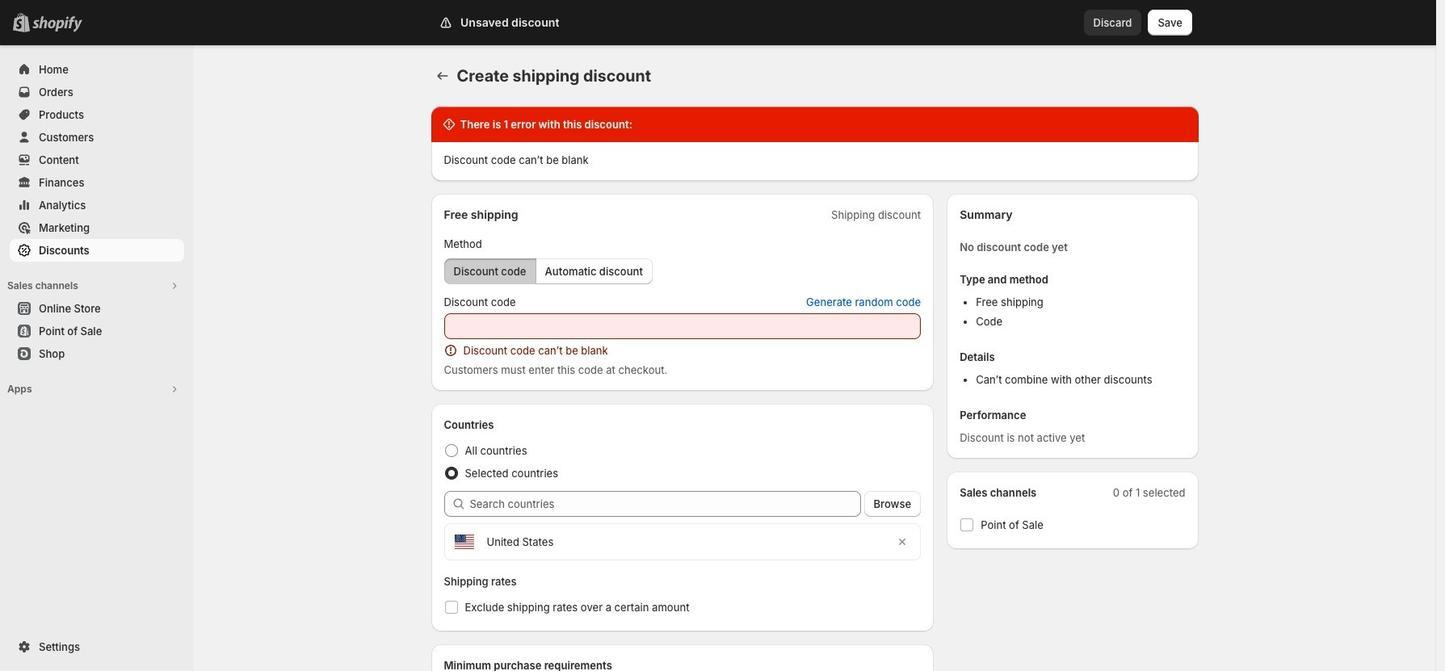 Task type: locate. For each thing, give the bounding box(es) containing it.
None text field
[[444, 314, 921, 339]]

shopify image
[[32, 16, 82, 32]]



Task type: vqa. For each thing, say whether or not it's contained in the screenshot.
Shopify "image"
yes



Task type: describe. For each thing, give the bounding box(es) containing it.
Search countries text field
[[470, 491, 861, 517]]



